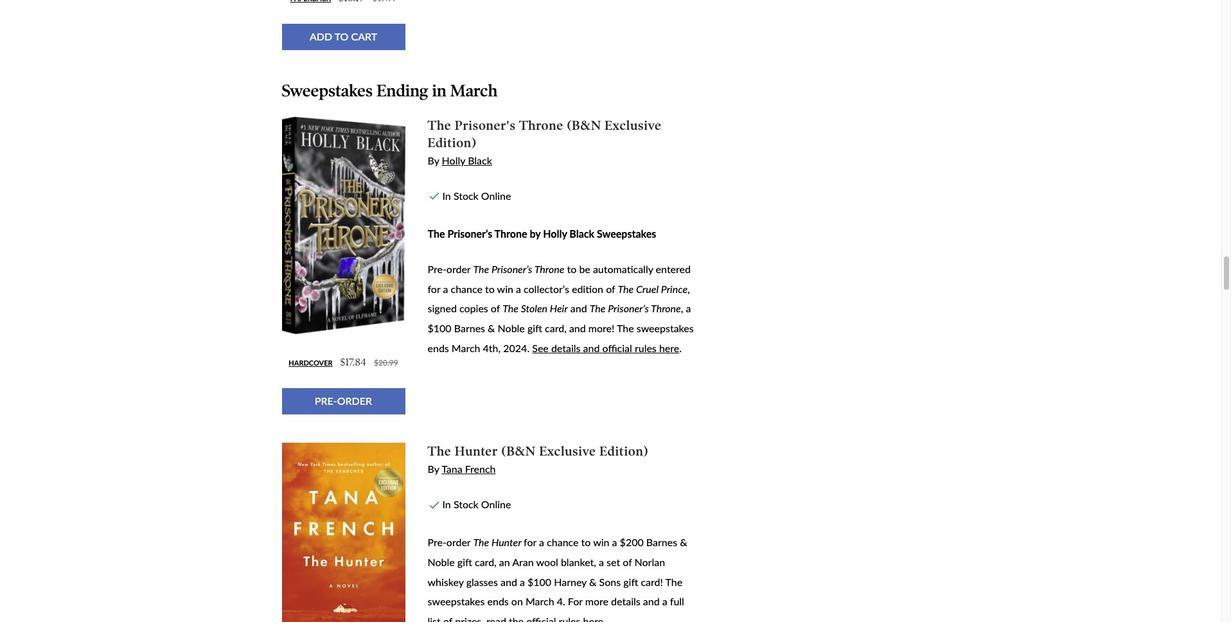 Task type: locate. For each thing, give the bounding box(es) containing it.
0 vertical spatial sweepstakes
[[637, 322, 694, 334]]

prisoner's down 'cruel'
[[608, 302, 649, 315]]

the prisoner's throne (b&n exclusive edition) by holly black
[[428, 118, 662, 167]]

2 horizontal spatial to
[[582, 536, 591, 549]]

hunter up french
[[455, 443, 498, 459]]

1 horizontal spatial $100
[[528, 576, 552, 588]]

sweepstakes up here on the right bottom
[[637, 322, 694, 334]]

holly right by on the left top of the page
[[543, 228, 567, 240]]

in stock online for edition)
[[443, 190, 511, 202]]

1 vertical spatial rules
[[559, 615, 581, 622]]

1 vertical spatial gift
[[458, 556, 472, 568]]

2 pre- from the top
[[428, 536, 447, 549]]

0 vertical spatial online
[[481, 190, 511, 202]]

1 in from the top
[[443, 190, 451, 202]]

noble up '2024.'
[[498, 322, 525, 334]]

march
[[451, 81, 498, 101], [452, 342, 481, 354], [526, 596, 555, 608]]

0 horizontal spatial black
[[468, 155, 492, 167]]

norlan
[[635, 556, 665, 568]]

details
[[551, 342, 581, 354], [611, 596, 641, 608]]

2 by from the top
[[428, 463, 439, 475]]

0 vertical spatial card,
[[545, 322, 567, 334]]

$20.99
[[374, 358, 398, 368]]

1 vertical spatial (b&n
[[502, 443, 536, 459]]

0 vertical spatial gift
[[528, 322, 543, 334]]

stock
[[454, 190, 479, 202], [454, 498, 479, 511]]

win up set
[[593, 536, 610, 549]]

0 horizontal spatial chance
[[451, 283, 483, 295]]

pre- up whiskey
[[428, 536, 447, 549]]

1 vertical spatial ,
[[681, 302, 684, 315]]

ends up read
[[488, 596, 509, 608]]

stock down holly black "link"
[[454, 190, 479, 202]]

1 horizontal spatial sweepstakes
[[597, 228, 657, 240]]

, for , signed copies of
[[688, 283, 690, 295]]

in stock online down holly black "link"
[[443, 190, 511, 202]]

hunter up an
[[492, 536, 522, 549]]

0 vertical spatial chance
[[451, 283, 483, 295]]

0 vertical spatial $100
[[428, 322, 452, 334]]

2 in stock online from the top
[[443, 498, 511, 511]]

$100 down 'signed'
[[428, 322, 452, 334]]

and left more!
[[570, 322, 586, 334]]

1 in stock online from the top
[[443, 190, 511, 202]]

1 vertical spatial online
[[481, 498, 511, 511]]

0 vertical spatial noble
[[498, 322, 525, 334]]

the hunter (b&n exclusive edition) image
[[282, 443, 405, 622]]

entered
[[656, 263, 691, 275]]

win inside for a chance to win a $200 barnes & noble gift card, an aran wool blanket, a set of norlan whiskey glasses and a $100 harney & sons gift card! the sweepstakes ends on march 4. for more details and a full list of prizes, read the official rules
[[593, 536, 610, 549]]

sweepstakes inside for a chance to win a $200 barnes & noble gift card, an aran wool blanket, a set of norlan whiskey glasses and a $100 harney & sons gift card! the sweepstakes ends on march 4. for more details and a full list of prizes, read the official rules
[[428, 596, 485, 608]]

tana
[[442, 463, 463, 475]]

prisoner's up collector's
[[492, 263, 533, 275]]

1 horizontal spatial for
[[524, 536, 537, 549]]

2 order from the top
[[447, 536, 471, 549]]

gift
[[528, 322, 543, 334], [458, 556, 472, 568], [624, 576, 639, 588]]

0 horizontal spatial exclusive
[[539, 443, 596, 459]]

1 vertical spatial barnes
[[647, 536, 678, 549]]

, down entered at the right of the page
[[688, 283, 690, 295]]

edition
[[572, 283, 604, 295]]

1 vertical spatial details
[[611, 596, 641, 608]]

1 vertical spatial march
[[452, 342, 481, 354]]

chance up 'copies'
[[451, 283, 483, 295]]

1 horizontal spatial barnes
[[647, 536, 678, 549]]

0 vertical spatial hunter
[[455, 443, 498, 459]]

0 vertical spatial in stock online
[[443, 190, 511, 202]]

0 vertical spatial for
[[428, 283, 441, 295]]

to down the pre-order the prisoner's throne
[[485, 283, 495, 295]]

0 vertical spatial exclusive
[[605, 118, 662, 133]]

ends down 'signed'
[[428, 342, 449, 354]]

see details and official rules here .
[[532, 342, 682, 354]]

0 vertical spatial stock
[[454, 190, 479, 202]]

details right see on the left bottom of page
[[551, 342, 581, 354]]

full
[[670, 596, 685, 608]]

edition) inside the prisoner's throne (b&n exclusive edition) by holly black
[[428, 135, 477, 150]]

0 horizontal spatial edition)
[[428, 135, 477, 150]]

barnes inside for a chance to win a $200 barnes & noble gift card, an aran wool blanket, a set of norlan whiskey glasses and a $100 harney & sons gift card! the sweepstakes ends on march 4. for more details and a full list of prizes, read the official rules
[[647, 536, 678, 549]]

add
[[310, 30, 332, 42]]

online
[[481, 190, 511, 202], [481, 498, 511, 511]]

and
[[571, 302, 587, 315], [570, 322, 586, 334], [583, 342, 600, 354], [501, 576, 517, 588], [643, 596, 660, 608]]

1 horizontal spatial to
[[567, 263, 577, 275]]

1 vertical spatial exclusive
[[539, 443, 596, 459]]

1 horizontal spatial win
[[593, 536, 610, 549]]

chance up wool
[[547, 536, 579, 549]]

0 horizontal spatial to
[[485, 283, 495, 295]]

1 vertical spatial for
[[524, 536, 537, 549]]

rules down for at the bottom left of the page
[[559, 615, 581, 622]]

1 vertical spatial to
[[485, 283, 495, 295]]

the prisoner's throne by holly black sweepstakes
[[428, 228, 657, 240]]

1 horizontal spatial black
[[570, 228, 595, 240]]

& right $200
[[680, 536, 688, 549]]

collector's
[[524, 283, 569, 295]]

online for prisoner's
[[481, 190, 511, 202]]

details down sons
[[611, 596, 641, 608]]

ends
[[428, 342, 449, 354], [488, 596, 509, 608]]

2 vertical spatial to
[[582, 536, 591, 549]]

exclusive inside the hunter (b&n exclusive edition) by tana french
[[539, 443, 596, 459]]

in for edition)
[[443, 190, 451, 202]]

throne right prisoner's
[[519, 118, 564, 133]]

to
[[567, 263, 577, 275], [485, 283, 495, 295], [582, 536, 591, 549]]

of right 'copies'
[[491, 302, 500, 315]]

2024.
[[504, 342, 530, 354]]

0 horizontal spatial for
[[428, 283, 441, 295]]

rules
[[635, 342, 657, 354], [559, 615, 581, 622]]

of right set
[[623, 556, 632, 568]]

in down tana
[[443, 498, 451, 511]]

(b&n
[[567, 118, 601, 133], [502, 443, 536, 459]]

rules left here on the right bottom
[[635, 342, 657, 354]]

order up whiskey
[[447, 536, 471, 549]]

official down more!
[[603, 342, 632, 354]]

of right edition
[[606, 283, 615, 295]]

details inside for a chance to win a $200 barnes & noble gift card, an aran wool blanket, a set of norlan whiskey glasses and a $100 harney & sons gift card! the sweepstakes ends on march 4. for more details and a full list of prizes, read the official rules
[[611, 596, 641, 608]]

ends inside for a chance to win a $200 barnes & noble gift card, an aran wool blanket, a set of norlan whiskey glasses and a $100 harney & sons gift card! the sweepstakes ends on march 4. for more details and a full list of prizes, read the official rules
[[488, 596, 509, 608]]

the inside the prisoner's throne (b&n exclusive edition) by holly black
[[428, 118, 452, 133]]

0 vertical spatial rules
[[635, 342, 657, 354]]

for inside for a chance to win a $200 barnes & noble gift card, an aran wool blanket, a set of norlan whiskey glasses and a $100 harney & sons gift card! the sweepstakes ends on march 4. for more details and a full list of prizes, read the official rules
[[524, 536, 537, 549]]

stock for by
[[454, 498, 479, 511]]

0 horizontal spatial gift
[[458, 556, 472, 568]]

1 vertical spatial noble
[[428, 556, 455, 568]]

black down prisoner's
[[468, 155, 492, 167]]

$100 down wool
[[528, 576, 552, 588]]

1 horizontal spatial noble
[[498, 322, 525, 334]]

in
[[443, 190, 451, 202], [443, 498, 451, 511]]

the hunter (b&n exclusive edition) by tana french
[[428, 443, 649, 475]]

the inside the hunter (b&n exclusive edition) by tana french
[[428, 443, 452, 459]]

1 horizontal spatial sweepstakes
[[637, 322, 694, 334]]

0 horizontal spatial win
[[497, 283, 514, 295]]

harney
[[554, 576, 587, 588]]

0 vertical spatial sweepstakes
[[282, 81, 373, 101]]

in
[[432, 81, 447, 101]]

add to cart button
[[282, 24, 405, 50]]

chance inside for a chance to win a $200 barnes & noble gift card, an aran wool blanket, a set of norlan whiskey glasses and a $100 harney & sons gift card! the sweepstakes ends on march 4. for more details and a full list of prizes, read the official rules
[[547, 536, 579, 549]]

0 horizontal spatial official
[[527, 615, 556, 622]]

2 vertical spatial gift
[[624, 576, 639, 588]]

win down the pre-order the prisoner's throne
[[497, 283, 514, 295]]

for
[[428, 283, 441, 295], [524, 536, 537, 549]]

holly down prisoner's
[[442, 155, 465, 167]]

a up wool
[[539, 536, 545, 549]]

rules inside for a chance to win a $200 barnes & noble gift card, an aran wool blanket, a set of norlan whiskey glasses and a $100 harney & sons gift card! the sweepstakes ends on march 4. for more details and a full list of prizes, read the official rules
[[559, 615, 581, 622]]

card, down 'heir'
[[545, 322, 567, 334]]

0 vertical spatial in
[[443, 190, 451, 202]]

official right the
[[527, 615, 556, 622]]

in stock online down french
[[443, 498, 511, 511]]

0 vertical spatial (b&n
[[567, 118, 601, 133]]

1 vertical spatial official
[[527, 615, 556, 622]]

edition)
[[428, 135, 477, 150], [600, 443, 649, 459]]

0 vertical spatial prisoner's
[[448, 228, 493, 240]]

in down holly black "link"
[[443, 190, 451, 202]]

for up aran
[[524, 536, 537, 549]]

1 horizontal spatial edition)
[[600, 443, 649, 459]]

0 vertical spatial &
[[488, 322, 495, 334]]

0 horizontal spatial card,
[[475, 556, 497, 568]]

for
[[568, 596, 583, 608]]

1 vertical spatial card,
[[475, 556, 497, 568]]

1 vertical spatial black
[[570, 228, 595, 240]]

$100
[[428, 322, 452, 334], [528, 576, 552, 588]]

gift right sons
[[624, 576, 639, 588]]

0 vertical spatial details
[[551, 342, 581, 354]]

be
[[579, 263, 591, 275]]

win
[[497, 283, 514, 295], [593, 536, 610, 549]]

in stock online
[[443, 190, 511, 202], [443, 498, 511, 511]]

the inside , a $100 barnes & noble gift card, and more! the sweepstakes ends march 4th, 2024.
[[617, 322, 634, 334]]

heir
[[550, 302, 568, 315]]

prisoner's
[[448, 228, 493, 240], [492, 263, 533, 275], [608, 302, 649, 315]]

noble up whiskey
[[428, 556, 455, 568]]

by left tana
[[428, 463, 439, 475]]

the prisoner's throne (b&n exclusive edition) link
[[428, 118, 662, 150]]

& left sons
[[590, 576, 597, 588]]

0 horizontal spatial rules
[[559, 615, 581, 622]]

,
[[688, 283, 690, 295], [681, 302, 684, 315]]

1 vertical spatial by
[[428, 463, 439, 475]]

0 vertical spatial barnes
[[454, 322, 485, 334]]

holly
[[442, 155, 465, 167], [543, 228, 567, 240]]

1 vertical spatial win
[[593, 536, 610, 549]]

of inside , signed copies of
[[491, 302, 500, 315]]

by
[[428, 155, 439, 167], [428, 463, 439, 475]]

1 vertical spatial $100
[[528, 576, 552, 588]]

1 by from the top
[[428, 155, 439, 167]]

a down the prince
[[686, 302, 691, 315]]

by inside the prisoner's throne (b&n exclusive edition) by holly black
[[428, 155, 439, 167]]

blanket,
[[561, 556, 597, 568]]

black up be
[[570, 228, 595, 240]]

march inside for a chance to win a $200 barnes & noble gift card, an aran wool blanket, a set of norlan whiskey glasses and a $100 harney & sons gift card! the sweepstakes ends on march 4. for more details and a full list of prizes, read the official rules
[[526, 596, 555, 608]]

1 vertical spatial ends
[[488, 596, 509, 608]]

march left 4.
[[526, 596, 555, 608]]

sweepstakes up prizes,
[[428, 596, 485, 608]]

, inside , signed copies of
[[688, 283, 690, 295]]

0 horizontal spatial sweepstakes
[[428, 596, 485, 608]]

0 vertical spatial edition)
[[428, 135, 477, 150]]

more!
[[589, 322, 615, 334]]

1 horizontal spatial exclusive
[[605, 118, 662, 133]]

2 horizontal spatial &
[[680, 536, 688, 549]]

0 horizontal spatial holly
[[442, 155, 465, 167]]

march right the in
[[451, 81, 498, 101]]

holly black link
[[442, 155, 492, 167]]

sweepstakes up the automatically at the top
[[597, 228, 657, 240]]

sweepstakes down add
[[282, 81, 373, 101]]

2 vertical spatial &
[[590, 576, 597, 588]]

card, inside , a $100 barnes & noble gift card, and more! the sweepstakes ends march 4th, 2024.
[[545, 322, 567, 334]]

1 horizontal spatial holly
[[543, 228, 567, 240]]

exclusive
[[605, 118, 662, 133], [539, 443, 596, 459]]

of right list
[[443, 615, 453, 622]]

black
[[468, 155, 492, 167], [570, 228, 595, 240]]

sweepstakes
[[637, 322, 694, 334], [428, 596, 485, 608]]

2 stock from the top
[[454, 498, 479, 511]]

the inside for a chance to win a $200 barnes & noble gift card, an aran wool blanket, a set of norlan whiskey glasses and a $100 harney & sons gift card! the sweepstakes ends on march 4. for more details and a full list of prizes, read the official rules
[[666, 576, 683, 588]]

see
[[532, 342, 549, 354]]

0 vertical spatial by
[[428, 155, 439, 167]]

to left be
[[567, 263, 577, 275]]

0 vertical spatial ends
[[428, 342, 449, 354]]

0 vertical spatial pre-
[[428, 263, 447, 275]]

whiskey
[[428, 576, 464, 588]]

& up 4th,
[[488, 322, 495, 334]]

1 order from the top
[[447, 263, 471, 275]]

1 vertical spatial in
[[443, 498, 451, 511]]

pre- up 'signed'
[[428, 263, 447, 275]]

to up blanket,
[[582, 536, 591, 549]]

, inside , a $100 barnes & noble gift card, and more! the sweepstakes ends march 4th, 2024.
[[681, 302, 684, 315]]

0 horizontal spatial ,
[[681, 302, 684, 315]]

hunter
[[455, 443, 498, 459], [492, 536, 522, 549]]

in for by
[[443, 498, 451, 511]]

of
[[606, 283, 615, 295], [491, 302, 500, 315], [623, 556, 632, 568], [443, 615, 453, 622]]

1 vertical spatial sweepstakes
[[428, 596, 485, 608]]

for up 'signed'
[[428, 283, 441, 295]]

0 vertical spatial official
[[603, 342, 632, 354]]

order up 'copies'
[[447, 263, 471, 275]]

0 horizontal spatial $100
[[428, 322, 452, 334]]

hardcover
[[289, 359, 333, 367]]

1 horizontal spatial chance
[[547, 536, 579, 549]]

by
[[530, 228, 541, 240]]

stock down 'tana french' link in the bottom left of the page
[[454, 498, 479, 511]]

online down french
[[481, 498, 511, 511]]

0 horizontal spatial sweepstakes
[[282, 81, 373, 101]]

0 horizontal spatial barnes
[[454, 322, 485, 334]]

sweepstakes
[[282, 81, 373, 101], [597, 228, 657, 240]]

barnes
[[454, 322, 485, 334], [647, 536, 678, 549]]

an
[[499, 556, 510, 568]]

prince
[[661, 283, 688, 295]]

barnes down 'copies'
[[454, 322, 485, 334]]

0 horizontal spatial &
[[488, 322, 495, 334]]

pre-
[[428, 263, 447, 275], [428, 536, 447, 549]]

pre-
[[315, 395, 337, 407]]

1 horizontal spatial official
[[603, 342, 632, 354]]

throne down the prince
[[651, 302, 681, 315]]

, down the prince
[[681, 302, 684, 315]]

gift inside , a $100 barnes & noble gift card, and more! the sweepstakes ends march 4th, 2024.
[[528, 322, 543, 334]]

0 vertical spatial order
[[447, 263, 471, 275]]

1 horizontal spatial rules
[[635, 342, 657, 354]]

gift down pre-order the hunter
[[458, 556, 472, 568]]

1 vertical spatial chance
[[547, 536, 579, 549]]

sons
[[600, 576, 621, 588]]

0 vertical spatial win
[[497, 283, 514, 295]]

to
[[335, 30, 349, 42]]

2 vertical spatial march
[[526, 596, 555, 608]]

noble
[[498, 322, 525, 334], [428, 556, 455, 568]]

0 vertical spatial black
[[468, 155, 492, 167]]

chance
[[451, 283, 483, 295], [547, 536, 579, 549]]

1 vertical spatial pre-
[[428, 536, 447, 549]]

list
[[428, 615, 441, 622]]

1 stock from the top
[[454, 190, 479, 202]]

online down holly black "link"
[[481, 190, 511, 202]]

1 vertical spatial hunter
[[492, 536, 522, 549]]

signed
[[428, 302, 457, 315]]

order
[[447, 263, 471, 275], [447, 536, 471, 549]]

a left set
[[599, 556, 604, 568]]

0 horizontal spatial ends
[[428, 342, 449, 354]]

noble inside for a chance to win a $200 barnes & noble gift card, an aran wool blanket, a set of norlan whiskey glasses and a $100 harney & sons gift card! the sweepstakes ends on march 4. for more details and a full list of prizes, read the official rules
[[428, 556, 455, 568]]

0 vertical spatial ,
[[688, 283, 690, 295]]

1 pre- from the top
[[428, 263, 447, 275]]

by left holly black "link"
[[428, 155, 439, 167]]

2 in from the top
[[443, 498, 451, 511]]

a
[[443, 283, 448, 295], [516, 283, 521, 295], [686, 302, 691, 315], [539, 536, 545, 549], [612, 536, 617, 549], [599, 556, 604, 568], [520, 576, 525, 588], [663, 596, 668, 608]]

barnes up norlan
[[647, 536, 678, 549]]

prisoner's up the pre-order the prisoner's throne
[[448, 228, 493, 240]]

the prisoner's throne (b&n exclusive edition) image
[[282, 117, 405, 335]]

card, left an
[[475, 556, 497, 568]]

1 online from the top
[[481, 190, 511, 202]]

march left 4th,
[[452, 342, 481, 354]]

2 online from the top
[[481, 498, 511, 511]]

gift down stolen
[[528, 322, 543, 334]]

1 vertical spatial order
[[447, 536, 471, 549]]



Task type: vqa. For each thing, say whether or not it's contained in the screenshot.
'Tony'
no



Task type: describe. For each thing, give the bounding box(es) containing it.
and down card!
[[643, 596, 660, 608]]

(b&n inside the prisoner's throne (b&n exclusive edition) by holly black
[[567, 118, 601, 133]]

the cruel prince
[[618, 283, 688, 295]]

order
[[337, 395, 372, 407]]

$200
[[620, 536, 644, 549]]

a left $200
[[612, 536, 617, 549]]

cart
[[351, 30, 377, 42]]

pre-order
[[315, 395, 372, 407]]

the
[[509, 615, 524, 622]]

ends inside , a $100 barnes & noble gift card, and more! the sweepstakes ends march 4th, 2024.
[[428, 342, 449, 354]]

throne inside the prisoner's throne (b&n exclusive edition) by holly black
[[519, 118, 564, 133]]

official inside for a chance to win a $200 barnes & noble gift card, an aran wool blanket, a set of norlan whiskey glasses and a $100 harney & sons gift card! the sweepstakes ends on march 4. for more details and a full list of prizes, read the official rules
[[527, 615, 556, 622]]

1 vertical spatial &
[[680, 536, 688, 549]]

, signed copies of
[[428, 283, 690, 315]]

$100 inside , a $100 barnes & noble gift card, and more! the sweepstakes ends march 4th, 2024.
[[428, 322, 452, 334]]

2 horizontal spatial gift
[[624, 576, 639, 588]]

0 horizontal spatial details
[[551, 342, 581, 354]]

1 vertical spatial prisoner's
[[492, 263, 533, 275]]

add to cart
[[310, 30, 377, 42]]

throne up collector's
[[535, 263, 565, 275]]

read
[[487, 615, 506, 622]]

& inside , a $100 barnes & noble gift card, and more! the sweepstakes ends march 4th, 2024.
[[488, 322, 495, 334]]

, for , a $100 barnes & noble gift card, and more! the sweepstakes ends march 4th, 2024.
[[681, 302, 684, 315]]

and down more!
[[583, 342, 600, 354]]

black inside the prisoner's throne (b&n exclusive edition) by holly black
[[468, 155, 492, 167]]

a up 'signed'
[[443, 283, 448, 295]]

order for pre-order the prisoner's throne
[[447, 263, 471, 275]]

automatically
[[593, 263, 653, 275]]

hunter inside the hunter (b&n exclusive edition) by tana french
[[455, 443, 498, 459]]

the hunter (b&n exclusive edition) link
[[428, 443, 649, 459]]

holly inside the prisoner's throne (b&n exclusive edition) by holly black
[[442, 155, 465, 167]]

2 vertical spatial prisoner's
[[608, 302, 649, 315]]

$17.84
[[341, 356, 366, 369]]

here
[[659, 342, 680, 354]]

edition) inside the hunter (b&n exclusive edition) by tana french
[[600, 443, 649, 459]]

throne left by on the left top of the page
[[495, 228, 528, 240]]

in stock online for by
[[443, 498, 511, 511]]

see details and official rules here link
[[532, 342, 680, 354]]

prizes,
[[455, 615, 484, 622]]

the stolen heir and the prisoner's throne
[[503, 302, 681, 315]]

and inside , a $100 barnes & noble gift card, and more! the sweepstakes ends march 4th, 2024.
[[570, 322, 586, 334]]

card, inside for a chance to win a $200 barnes & noble gift card, an aran wool blanket, a set of norlan whiskey glasses and a $100 harney & sons gift card! the sweepstakes ends on march 4. for more details and a full list of prizes, read the official rules
[[475, 556, 497, 568]]

prisoner's
[[455, 118, 516, 133]]

a down aran
[[520, 576, 525, 588]]

4.
[[557, 596, 566, 608]]

aran
[[513, 556, 534, 568]]

barnes inside , a $100 barnes & noble gift card, and more! the sweepstakes ends march 4th, 2024.
[[454, 322, 485, 334]]

stock for edition)
[[454, 190, 479, 202]]

sweepstakes ending in march
[[282, 81, 498, 101]]

stolen
[[521, 302, 548, 315]]

by inside the hunter (b&n exclusive edition) by tana french
[[428, 463, 439, 475]]

pre- for pre-order the hunter
[[428, 536, 447, 549]]

0 vertical spatial to
[[567, 263, 577, 275]]

on
[[512, 596, 523, 608]]

copies
[[460, 302, 488, 315]]

march inside , a $100 barnes & noble gift card, and more! the sweepstakes ends march 4th, 2024.
[[452, 342, 481, 354]]

and right 'heir'
[[571, 302, 587, 315]]

a left full
[[663, 596, 668, 608]]

, a $100 barnes & noble gift card, and more! the sweepstakes ends march 4th, 2024.
[[428, 302, 694, 354]]

online for hunter
[[481, 498, 511, 511]]

cruel
[[636, 283, 659, 295]]

card!
[[641, 576, 663, 588]]

1 vertical spatial holly
[[543, 228, 567, 240]]

to be automatically entered for a chance to win a collector's edition of
[[428, 263, 691, 295]]

pre-order the hunter
[[428, 536, 524, 549]]

chance inside to be automatically entered for a chance to win a collector's edition of
[[451, 283, 483, 295]]

a up stolen
[[516, 283, 521, 295]]

exclusive inside the prisoner's throne (b&n exclusive edition) by holly black
[[605, 118, 662, 133]]

noble inside , a $100 barnes & noble gift card, and more! the sweepstakes ends march 4th, 2024.
[[498, 322, 525, 334]]

4th,
[[483, 342, 501, 354]]

tana french link
[[442, 463, 496, 475]]

1 vertical spatial sweepstakes
[[597, 228, 657, 240]]

ending
[[377, 81, 428, 101]]

french
[[465, 463, 496, 475]]

for a chance to win a $200 barnes & noble gift card, an aran wool blanket, a set of norlan whiskey glasses and a $100 harney & sons gift card! the sweepstakes ends on march 4. for more details and a full list of prizes, read the official rules
[[428, 536, 688, 622]]

sweepstakes inside , a $100 barnes & noble gift card, and more! the sweepstakes ends march 4th, 2024.
[[637, 322, 694, 334]]

(b&n inside the hunter (b&n exclusive edition) by tana french
[[502, 443, 536, 459]]

set
[[607, 556, 620, 568]]

$100 inside for a chance to win a $200 barnes & noble gift card, an aran wool blanket, a set of norlan whiskey glasses and a $100 harney & sons gift card! the sweepstakes ends on march 4. for more details and a full list of prizes, read the official rules
[[528, 576, 552, 588]]

0 vertical spatial march
[[451, 81, 498, 101]]

and down an
[[501, 576, 517, 588]]

order for pre-order the hunter
[[447, 536, 471, 549]]

to inside for a chance to win a $200 barnes & noble gift card, an aran wool blanket, a set of norlan whiskey glasses and a $100 harney & sons gift card! the sweepstakes ends on march 4. for more details and a full list of prizes, read the official rules
[[582, 536, 591, 549]]

wool
[[536, 556, 559, 568]]

pre- for pre-order the prisoner's throne
[[428, 263, 447, 275]]

a inside , a $100 barnes & noble gift card, and more! the sweepstakes ends march 4th, 2024.
[[686, 302, 691, 315]]

win inside to be automatically entered for a chance to win a collector's edition of
[[497, 283, 514, 295]]

of inside to be automatically entered for a chance to win a collector's edition of
[[606, 283, 615, 295]]

.
[[680, 342, 682, 354]]

pre-order the prisoner's throne
[[428, 263, 565, 275]]

pre-order button
[[282, 388, 405, 415]]

more
[[586, 596, 609, 608]]

glasses
[[466, 576, 498, 588]]

for inside to be automatically entered for a chance to win a collector's edition of
[[428, 283, 441, 295]]



